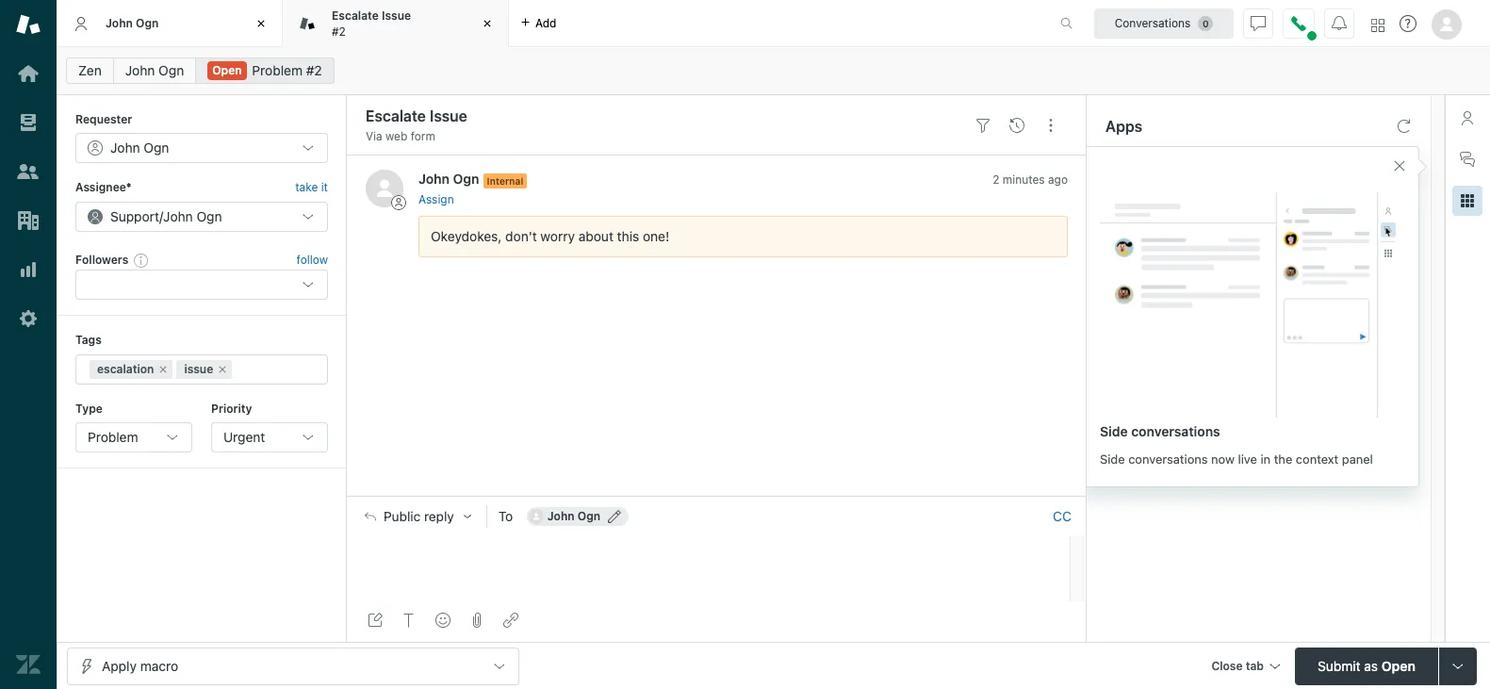 Task type: locate. For each thing, give the bounding box(es) containing it.
0 horizontal spatial remove image
[[158, 364, 169, 375]]

don't
[[506, 228, 537, 244]]

side down "there"
[[1101, 423, 1129, 439]]

live
[[1239, 451, 1258, 466]]

1 horizontal spatial problem
[[252, 62, 303, 78]]

problem down type on the bottom left of page
[[88, 429, 138, 445]]

support / john ogn
[[110, 208, 222, 224]]

1 horizontal spatial apps
[[1207, 373, 1238, 389]]

views image
[[16, 110, 41, 135]]

this inside there are no apps visible from this location browse apps and integrations to streamline your workflow
[[1317, 373, 1340, 389]]

take it button
[[295, 179, 328, 198]]

conversations
[[1132, 423, 1221, 439], [1129, 451, 1209, 466]]

side for side conversations
[[1101, 423, 1129, 439]]

1 vertical spatial conversations
[[1129, 451, 1209, 466]]

okeydokes, don't worry about this one!
[[431, 228, 670, 244]]

internal
[[487, 175, 524, 186]]

2 side from the top
[[1101, 451, 1126, 466]]

1 horizontal spatial #2
[[332, 24, 346, 38]]

open right as
[[1382, 658, 1416, 674]]

there are no apps visible from this location browse apps and integrations to streamline your workflow
[[1125, 373, 1394, 423]]

admin image
[[16, 306, 41, 331]]

minutes
[[1003, 173, 1045, 187]]

follow
[[297, 253, 328, 267]]

zendesk
[[1224, 451, 1269, 465]]

from
[[1285, 373, 1314, 389]]

events image
[[1010, 118, 1025, 133]]

john up zen link
[[106, 16, 133, 30]]

john right support
[[163, 208, 193, 224]]

john ogn link up assign at the top of page
[[419, 171, 480, 187]]

public reply button
[[348, 497, 486, 537]]

urgent
[[223, 429, 265, 445]]

open
[[212, 63, 242, 77], [1382, 658, 1416, 674]]

this
[[617, 228, 640, 244], [1317, 373, 1340, 389]]

apply
[[102, 658, 137, 674]]

open left problem #2
[[212, 63, 242, 77]]

remove image for escalation
[[158, 364, 169, 375]]

integrations
[[1225, 394, 1289, 408]]

tags
[[75, 333, 102, 347]]

2
[[993, 173, 1000, 187]]

side
[[1101, 423, 1129, 439], [1101, 451, 1126, 466]]

1 vertical spatial problem
[[88, 429, 138, 445]]

john ogn
[[106, 16, 159, 30], [125, 62, 184, 78], [110, 140, 169, 156], [548, 509, 601, 523]]

1 vertical spatial open
[[1382, 658, 1416, 674]]

remove image left issue
[[158, 364, 169, 375]]

0 horizontal spatial this
[[617, 228, 640, 244]]

1 side from the top
[[1101, 423, 1129, 439]]

this left one! on the top left
[[617, 228, 640, 244]]

0 horizontal spatial #2
[[306, 62, 322, 78]]

conversations for side conversations
[[1132, 423, 1221, 439]]

ogn inside tab
[[136, 16, 159, 30]]

streamline
[[1306, 394, 1361, 408]]

problem inside secondary element
[[252, 62, 303, 78]]

apps up and
[[1207, 373, 1238, 389]]

0 vertical spatial apps
[[1207, 373, 1238, 389]]

take it
[[295, 180, 328, 195]]

john up assign at the top of page
[[419, 171, 450, 187]]

cc button
[[1053, 508, 1072, 525]]

via
[[366, 129, 383, 143]]

assignee*
[[75, 180, 132, 195]]

zendesk support image
[[16, 12, 41, 37]]

1 horizontal spatial this
[[1317, 373, 1340, 389]]

john ogn inside tab
[[106, 16, 159, 30]]

worry
[[541, 228, 575, 244]]

john right tarashultz49@gmail.com icon
[[548, 509, 575, 523]]

1 horizontal spatial remove image
[[217, 364, 228, 375]]

explore zendesk marketplace
[[1181, 451, 1338, 465]]

problem down close image
[[252, 62, 303, 78]]

john inside secondary element
[[125, 62, 155, 78]]

2 remove image from the left
[[217, 364, 228, 375]]

apps down no
[[1173, 394, 1199, 408]]

john
[[106, 16, 133, 30], [125, 62, 155, 78], [110, 140, 140, 156], [419, 171, 450, 187], [163, 208, 193, 224], [548, 509, 575, 523]]

explore
[[1181, 451, 1220, 465]]

remove image right issue
[[217, 364, 228, 375]]

add link (cmd k) image
[[504, 613, 519, 628]]

john inside tab
[[106, 16, 133, 30]]

john ogn down john ogn tab
[[125, 62, 184, 78]]

no
[[1188, 373, 1204, 389]]

john inside assignee* element
[[163, 208, 193, 224]]

are
[[1165, 373, 1185, 389]]

0 horizontal spatial problem
[[88, 429, 138, 445]]

about
[[579, 228, 614, 244]]

side conversations
[[1101, 423, 1221, 439]]

close image
[[252, 14, 271, 33]]

apps
[[1207, 373, 1238, 389], [1173, 394, 1199, 408]]

explore zendesk marketplace button
[[1169, 443, 1350, 473]]

escalate issue #2
[[332, 9, 411, 38]]

customer context image
[[1461, 110, 1476, 125]]

1 vertical spatial #2
[[306, 62, 322, 78]]

problem
[[252, 62, 303, 78], [88, 429, 138, 445]]

to
[[499, 508, 513, 524]]

open inside secondary element
[[212, 63, 242, 77]]

ago
[[1049, 173, 1068, 187]]

john ogn link down john ogn tab
[[113, 58, 196, 84]]

john ogn link
[[113, 58, 196, 84], [419, 171, 480, 187]]

0 horizontal spatial open
[[212, 63, 242, 77]]

john ogn inside the requester element
[[110, 140, 169, 156]]

this up streamline
[[1317, 373, 1340, 389]]

your
[[1364, 394, 1388, 408]]

escalate
[[332, 9, 379, 23]]

0 vertical spatial conversations
[[1132, 423, 1221, 439]]

0 vertical spatial side
[[1101, 423, 1129, 439]]

followers
[[75, 253, 128, 267]]

conversations button
[[1095, 8, 1234, 38]]

cc
[[1054, 508, 1072, 524]]

1 remove image from the left
[[158, 364, 169, 375]]

john ogn right tarashultz49@gmail.com icon
[[548, 509, 601, 523]]

1 vertical spatial apps
[[1173, 394, 1199, 408]]

john ogn down "requester"
[[110, 140, 169, 156]]

john ogn up zen link
[[106, 16, 159, 30]]

zendesk image
[[16, 653, 41, 677]]

priority
[[211, 401, 252, 415]]

main element
[[0, 0, 57, 689]]

john down "requester"
[[110, 140, 140, 156]]

0 vertical spatial #2
[[332, 24, 346, 38]]

apps image
[[1461, 193, 1476, 208]]

#2
[[332, 24, 346, 38], [306, 62, 322, 78]]

1 vertical spatial this
[[1317, 373, 1340, 389]]

remove image
[[158, 364, 169, 375], [217, 364, 228, 375]]

requester element
[[75, 133, 328, 164]]

tab
[[283, 0, 509, 47]]

john right zen
[[125, 62, 155, 78]]

ogn inside secondary element
[[159, 62, 184, 78]]

tarashultz49@gmail.com image
[[529, 509, 544, 524]]

0 vertical spatial john ogn link
[[113, 58, 196, 84]]

conversations down side conversations
[[1129, 451, 1209, 466]]

one!
[[643, 228, 670, 244]]

1 horizontal spatial john ogn link
[[419, 171, 480, 187]]

0 vertical spatial problem
[[252, 62, 303, 78]]

side down side conversations
[[1101, 451, 1126, 466]]

problem inside problem popup button
[[88, 429, 138, 445]]

0 horizontal spatial apps
[[1173, 394, 1199, 408]]

support
[[110, 208, 159, 224]]

ogn
[[136, 16, 159, 30], [159, 62, 184, 78], [144, 140, 169, 156], [453, 171, 480, 187], [197, 208, 222, 224], [578, 509, 601, 523]]

add button
[[509, 0, 568, 46]]

conversations up explore
[[1132, 423, 1221, 439]]

filter image
[[976, 118, 991, 133]]

tabs tab list
[[57, 0, 1041, 47]]

close image
[[478, 14, 497, 33]]

1 vertical spatial side
[[1101, 451, 1126, 466]]

Subject field
[[362, 105, 963, 127]]

location
[[1344, 373, 1394, 389]]

get help image
[[1400, 15, 1417, 32]]

0 vertical spatial open
[[212, 63, 242, 77]]

ogn inside assignee* element
[[197, 208, 222, 224]]

john ogn tab
[[57, 0, 283, 47]]

context
[[1297, 451, 1339, 466]]



Task type: describe. For each thing, give the bounding box(es) containing it.
conversations for side conversations now live in the context panel
[[1129, 451, 1209, 466]]

issue
[[184, 362, 213, 376]]

followers element
[[75, 270, 328, 300]]

1 vertical spatial john ogn link
[[419, 171, 480, 187]]

zen
[[78, 62, 102, 78]]

in
[[1261, 451, 1271, 466]]

public reply
[[384, 509, 454, 524]]

edit user image
[[608, 510, 622, 523]]

secondary element
[[57, 52, 1491, 90]]

marketplace
[[1273, 451, 1338, 465]]

john inside the requester element
[[110, 140, 140, 156]]

side for side conversations now live in the context panel
[[1101, 451, 1126, 466]]

problem button
[[75, 422, 192, 453]]

zen link
[[66, 58, 114, 84]]

public
[[384, 509, 421, 524]]

0 horizontal spatial john ogn link
[[113, 58, 196, 84]]

ticket actions image
[[1044, 118, 1059, 133]]

notifications image
[[1333, 16, 1348, 31]]

info on adding followers image
[[134, 253, 149, 268]]

follow button
[[297, 252, 328, 269]]

john inside john ogn internal assign
[[419, 171, 450, 187]]

via web form
[[366, 129, 436, 143]]

/
[[159, 208, 163, 224]]

okeydokes,
[[431, 228, 502, 244]]

draft mode image
[[368, 613, 383, 628]]

urgent button
[[211, 422, 328, 453]]

requester
[[75, 112, 132, 126]]

1 horizontal spatial open
[[1382, 658, 1416, 674]]

panel
[[1343, 451, 1374, 466]]

tab containing escalate issue
[[283, 0, 509, 47]]

close
[[1212, 659, 1243, 673]]

remove image for issue
[[217, 364, 228, 375]]

insert emojis image
[[436, 613, 451, 628]]

reporting image
[[16, 257, 41, 282]]

submit
[[1318, 658, 1361, 674]]

close tab
[[1212, 659, 1265, 673]]

zendesk products image
[[1372, 18, 1385, 32]]

issue
[[382, 9, 411, 23]]

ogn inside john ogn internal assign
[[453, 171, 480, 187]]

#2 inside secondary element
[[306, 62, 322, 78]]

take
[[295, 180, 318, 195]]

#2 inside escalate issue #2
[[332, 24, 346, 38]]

macro
[[140, 658, 178, 674]]

apply macro
[[102, 658, 178, 674]]

2 minutes ago text field
[[993, 173, 1068, 187]]

john ogn internal assign
[[419, 171, 524, 206]]

as
[[1365, 658, 1379, 674]]

customers image
[[16, 159, 41, 184]]

assign button
[[419, 191, 454, 208]]

assign
[[419, 192, 454, 206]]

2 minutes ago
[[993, 173, 1068, 187]]

conversations
[[1115, 16, 1191, 30]]

submit as open
[[1318, 658, 1416, 674]]

visible
[[1241, 373, 1281, 389]]

it
[[321, 180, 328, 195]]

ogn inside the requester element
[[144, 140, 169, 156]]

to
[[1292, 394, 1303, 408]]

form
[[411, 129, 436, 143]]

get started image
[[16, 61, 41, 86]]

0 vertical spatial this
[[617, 228, 640, 244]]

add attachment image
[[470, 613, 485, 628]]

add
[[536, 16, 557, 30]]

workflow
[[1236, 409, 1283, 423]]

there
[[1125, 373, 1162, 389]]

browse
[[1131, 394, 1170, 408]]

john ogn inside secondary element
[[125, 62, 184, 78]]

apps
[[1106, 118, 1143, 135]]

the
[[1275, 451, 1293, 466]]

problem #2
[[252, 62, 322, 78]]

problem for problem
[[88, 429, 138, 445]]

side conversations now live in the context panel
[[1101, 451, 1374, 466]]

escalation
[[97, 362, 154, 376]]

and
[[1202, 394, 1222, 408]]

tab
[[1246, 659, 1265, 673]]

web
[[386, 129, 408, 143]]

displays possible ticket submission types image
[[1451, 659, 1466, 674]]

organizations image
[[16, 208, 41, 233]]

type
[[75, 401, 103, 415]]

now
[[1212, 451, 1235, 466]]

assignee* element
[[75, 202, 328, 232]]

hide composer image
[[710, 489, 725, 504]]

reply
[[424, 509, 454, 524]]

problem for problem #2
[[252, 62, 303, 78]]

format text image
[[402, 613, 417, 628]]

button displays agent's chat status as invisible. image
[[1251, 16, 1267, 31]]

avatar image
[[366, 170, 404, 208]]

close tab button
[[1204, 647, 1288, 688]]



Task type: vqa. For each thing, say whether or not it's contained in the screenshot.
Get Started icon at the left top of the page
yes



